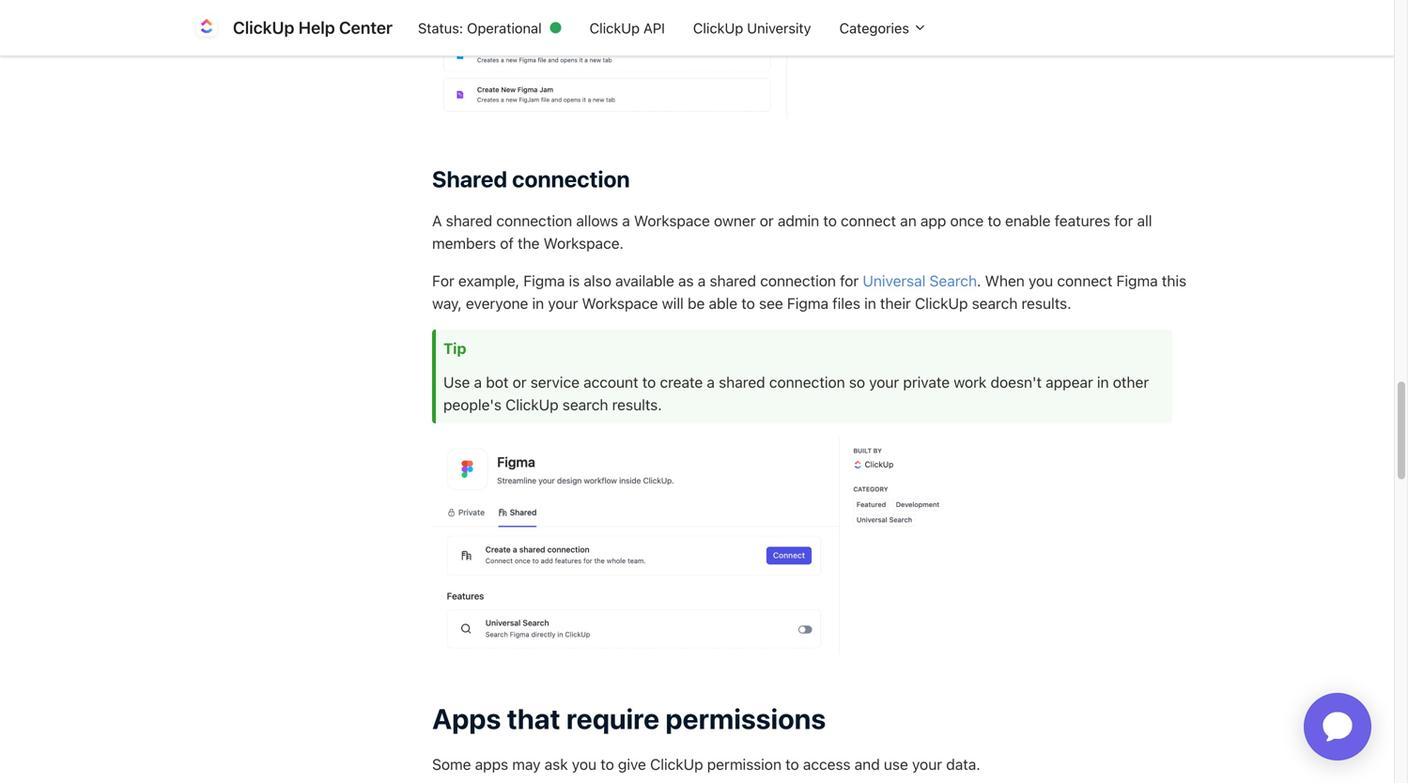 Task type: describe. For each thing, give the bounding box(es) containing it.
be
[[688, 295, 705, 313]]

a inside a shared connection allows a workspace owner or admin to connect an app once to enable features for all members of the workspace.
[[622, 212, 630, 230]]

a left bot
[[474, 374, 482, 392]]

your inside . when you connect figma this way, everyone in your workspace will be able to see figma files in their clickup search results.
[[548, 295, 578, 313]]

status: operational
[[418, 20, 542, 36]]

a right as
[[698, 272, 706, 290]]

as
[[679, 272, 694, 290]]

to right the once at the right top
[[988, 212, 1002, 230]]

screenshot of figma as a private connection. image
[[432, 0, 897, 119]]

results. for figma
[[1022, 295, 1072, 313]]

operational
[[467, 20, 542, 36]]

shared inside a shared connection allows a workspace owner or admin to connect an app once to enable features for all members of the workspace.
[[446, 212, 493, 230]]

shared inside use a bot or service account to create a shared connection so your private work doesn't appear in other people's clickup search results.
[[719, 374, 766, 392]]

2 horizontal spatial figma
[[1117, 272, 1158, 290]]

connection inside use a bot or service account to create a shared connection so your private work doesn't appear in other people's clickup search results.
[[770, 374, 845, 392]]

a right create
[[707, 374, 715, 392]]

workspace.
[[544, 235, 624, 252]]

clickup help center link
[[192, 13, 404, 43]]

once
[[951, 212, 984, 230]]

work
[[954, 374, 987, 392]]

connect inside a shared connection allows a workspace owner or admin to connect an app once to enable features for all members of the workspace.
[[841, 212, 897, 230]]

owner
[[714, 212, 756, 230]]

2 vertical spatial your
[[913, 756, 943, 774]]

your inside use a bot or service account to create a shared connection so your private work doesn't appear in other people's clickup search results.
[[870, 374, 900, 392]]

in inside use a bot or service account to create a shared connection so your private work doesn't appear in other people's clickup search results.
[[1098, 374, 1109, 392]]

search for you
[[972, 295, 1018, 313]]

files
[[833, 295, 861, 313]]

and
[[855, 756, 880, 774]]

categories
[[840, 20, 913, 36]]

service
[[531, 374, 580, 392]]

or inside a shared connection allows a workspace owner or admin to connect an app once to enable features for all members of the workspace.
[[760, 212, 774, 230]]

will
[[662, 295, 684, 313]]

example,
[[459, 272, 520, 290]]

or inside use a bot or service account to create a shared connection so your private work doesn't appear in other people's clickup search results.
[[513, 374, 527, 392]]

use
[[444, 374, 470, 392]]

clickup inside use a bot or service account to create a shared connection so your private work doesn't appear in other people's clickup search results.
[[506, 396, 559, 414]]

0 horizontal spatial you
[[572, 756, 597, 774]]

categories button
[[826, 10, 942, 45]]

require
[[567, 702, 660, 736]]

clickup university link
[[679, 10, 826, 45]]

1 horizontal spatial figma
[[787, 295, 829, 313]]

ask
[[545, 756, 568, 774]]

for inside a shared connection allows a workspace owner or admin to connect an app once to enable features for all members of the workspace.
[[1115, 212, 1134, 230]]

. when you connect figma this way, everyone in your workspace will be able to see figma files in their clickup search results.
[[432, 272, 1187, 313]]

account
[[584, 374, 639, 392]]

may
[[512, 756, 541, 774]]

clickup left the university at the right top
[[693, 20, 744, 36]]

permission
[[707, 756, 782, 774]]

an
[[900, 212, 917, 230]]

apps
[[432, 702, 501, 736]]

of
[[500, 235, 514, 252]]

connection inside a shared connection allows a workspace owner or admin to connect an app once to enable features for all members of the workspace.
[[497, 212, 572, 230]]

allows
[[576, 212, 618, 230]]

center
[[339, 17, 393, 38]]

clickup api link
[[576, 10, 679, 45]]

screenshot of figma as a shared connection. image
[[432, 439, 961, 655]]

this
[[1162, 272, 1187, 290]]

status:
[[418, 20, 463, 36]]

university
[[747, 20, 812, 36]]

clickup left api
[[590, 20, 640, 36]]

to inside use a bot or service account to create a shared connection so your private work doesn't appear in other people's clickup search results.
[[643, 374, 656, 392]]

1 horizontal spatial in
[[865, 295, 877, 313]]

universal search link
[[863, 272, 977, 290]]

data.
[[947, 756, 981, 774]]

you inside . when you connect figma this way, everyone in your workspace will be able to see figma files in their clickup search results.
[[1029, 272, 1054, 290]]

results. for service
[[612, 396, 662, 414]]



Task type: vqa. For each thing, say whether or not it's contained in the screenshot.
Intro to Task view 3.0
no



Task type: locate. For each thing, give the bounding box(es) containing it.
1 horizontal spatial your
[[870, 374, 900, 392]]

appear
[[1046, 374, 1094, 392]]

universal
[[863, 272, 926, 290]]

clickup inside . when you connect figma this way, everyone in your workspace will be able to see figma files in their clickup search results.
[[915, 295, 968, 313]]

2 vertical spatial shared
[[719, 374, 766, 392]]

clickup down the service
[[506, 396, 559, 414]]

0 vertical spatial your
[[548, 295, 578, 313]]

bot
[[486, 374, 509, 392]]

a right allows
[[622, 212, 630, 230]]

members
[[432, 235, 496, 252]]

connection
[[512, 166, 630, 192], [497, 212, 572, 230], [760, 272, 836, 290], [770, 374, 845, 392]]

apps
[[475, 756, 509, 774]]

1 vertical spatial your
[[870, 374, 900, 392]]

some
[[432, 756, 471, 774]]

application
[[1282, 671, 1395, 784]]

0 vertical spatial connect
[[841, 212, 897, 230]]

clickup university
[[693, 20, 812, 36]]

some apps may ask you to give clickup permission to access and use your data.
[[432, 756, 981, 774]]

your right so at right
[[870, 374, 900, 392]]

connect inside . when you connect figma this way, everyone in your workspace will be able to see figma files in their clickup search results.
[[1058, 272, 1113, 290]]

shared
[[446, 212, 493, 230], [710, 272, 757, 290], [719, 374, 766, 392]]

for up files
[[840, 272, 859, 290]]

app
[[921, 212, 947, 230]]

0 vertical spatial or
[[760, 212, 774, 230]]

or
[[760, 212, 774, 230], [513, 374, 527, 392]]

0 horizontal spatial for
[[840, 272, 859, 290]]

in right files
[[865, 295, 877, 313]]

for example, figma is also available as a shared connection for universal search
[[432, 272, 977, 290]]

people's
[[444, 396, 502, 414]]

connect down features
[[1058, 272, 1113, 290]]

2 horizontal spatial in
[[1098, 374, 1109, 392]]

1 vertical spatial workspace
[[582, 295, 658, 313]]

1 horizontal spatial connect
[[1058, 272, 1113, 290]]

to
[[824, 212, 837, 230], [988, 212, 1002, 230], [742, 295, 755, 313], [643, 374, 656, 392], [601, 756, 614, 774], [786, 756, 799, 774]]

shared
[[432, 166, 507, 192]]

the
[[518, 235, 540, 252]]

0 horizontal spatial search
[[563, 396, 608, 414]]

1 horizontal spatial for
[[1115, 212, 1134, 230]]

0 vertical spatial shared
[[446, 212, 493, 230]]

see
[[759, 295, 784, 313]]

everyone
[[466, 295, 528, 313]]

clickup api
[[590, 20, 665, 36]]

that
[[507, 702, 561, 736]]

apps that require permissions
[[432, 702, 826, 736]]

connection up see
[[760, 272, 836, 290]]

access
[[803, 756, 851, 774]]

or right bot
[[513, 374, 527, 392]]

workspace inside a shared connection allows a workspace owner or admin to connect an app once to enable features for all members of the workspace.
[[634, 212, 710, 230]]

available
[[616, 272, 675, 290]]

clickup help center
[[233, 17, 393, 38]]

search inside use a bot or service account to create a shared connection so your private work doesn't appear in other people's clickup search results.
[[563, 396, 608, 414]]

clickup
[[233, 17, 295, 38], [590, 20, 640, 36], [693, 20, 744, 36], [915, 295, 968, 313], [506, 396, 559, 414], [650, 756, 703, 774]]

your
[[548, 295, 578, 313], [870, 374, 900, 392], [913, 756, 943, 774]]

0 horizontal spatial in
[[532, 295, 544, 313]]

0 vertical spatial for
[[1115, 212, 1134, 230]]

features
[[1055, 212, 1111, 230]]

or left admin
[[760, 212, 774, 230]]

a shared connection allows a workspace owner or admin to connect an app once to enable features for all members of the workspace.
[[432, 212, 1153, 252]]

so
[[849, 374, 866, 392]]

your right "use"
[[913, 756, 943, 774]]

use a bot or service account to create a shared connection so your private work doesn't appear in other people's clickup search results.
[[444, 374, 1149, 414]]

0 vertical spatial you
[[1029, 272, 1054, 290]]

connect left an
[[841, 212, 897, 230]]

their
[[881, 295, 911, 313]]

search for bot
[[563, 396, 608, 414]]

1 vertical spatial or
[[513, 374, 527, 392]]

workspace up as
[[634, 212, 710, 230]]

to left see
[[742, 295, 755, 313]]

private
[[904, 374, 950, 392]]

1 horizontal spatial search
[[972, 295, 1018, 313]]

able
[[709, 295, 738, 313]]

search inside . when you connect figma this way, everyone in your workspace will be able to see figma files in their clickup search results.
[[972, 295, 1018, 313]]

1 vertical spatial you
[[572, 756, 597, 774]]

enable
[[1006, 212, 1051, 230]]

in
[[532, 295, 544, 313], [865, 295, 877, 313], [1098, 374, 1109, 392]]

figma left this
[[1117, 272, 1158, 290]]

1 horizontal spatial or
[[760, 212, 774, 230]]

permissions
[[666, 702, 826, 736]]

results.
[[1022, 295, 1072, 313], [612, 396, 662, 414]]

api
[[644, 20, 665, 36]]

shared right create
[[719, 374, 766, 392]]

clickup down search
[[915, 295, 968, 313]]

0 horizontal spatial results.
[[612, 396, 662, 414]]

way,
[[432, 295, 462, 313]]

shared connection
[[432, 166, 630, 192]]

workspace down also
[[582, 295, 658, 313]]

0 vertical spatial search
[[972, 295, 1018, 313]]

you right ask
[[572, 756, 597, 774]]

2 horizontal spatial your
[[913, 756, 943, 774]]

a
[[432, 212, 442, 230]]

0 horizontal spatial figma
[[524, 272, 565, 290]]

shared up able
[[710, 272, 757, 290]]

to left create
[[643, 374, 656, 392]]

0 horizontal spatial connect
[[841, 212, 897, 230]]

for
[[432, 272, 455, 290]]

doesn't
[[991, 374, 1042, 392]]

to right admin
[[824, 212, 837, 230]]

1 vertical spatial results.
[[612, 396, 662, 414]]

workspace
[[634, 212, 710, 230], [582, 295, 658, 313]]

figma left is
[[524, 272, 565, 290]]

1 horizontal spatial you
[[1029, 272, 1054, 290]]

other
[[1113, 374, 1149, 392]]

0 vertical spatial workspace
[[634, 212, 710, 230]]

search
[[972, 295, 1018, 313], [563, 396, 608, 414]]

also
[[584, 272, 612, 290]]

results. inside . when you connect figma this way, everyone in your workspace will be able to see figma files in their clickup search results.
[[1022, 295, 1072, 313]]

help
[[299, 17, 335, 38]]

in left other
[[1098, 374, 1109, 392]]

in right everyone
[[532, 295, 544, 313]]

to left give
[[601, 756, 614, 774]]

1 vertical spatial connect
[[1058, 272, 1113, 290]]

connect
[[841, 212, 897, 230], [1058, 272, 1113, 290]]

results. inside use a bot or service account to create a shared connection so your private work doesn't appear in other people's clickup search results.
[[612, 396, 662, 414]]

give
[[618, 756, 646, 774]]

results. down when
[[1022, 295, 1072, 313]]

figma
[[524, 272, 565, 290], [1117, 272, 1158, 290], [787, 295, 829, 313]]

shared up members
[[446, 212, 493, 230]]

your down is
[[548, 295, 578, 313]]

figma right see
[[787, 295, 829, 313]]

create
[[660, 374, 703, 392]]

.
[[977, 272, 982, 290]]

1 horizontal spatial results.
[[1022, 295, 1072, 313]]

connection left so at right
[[770, 374, 845, 392]]

connection up allows
[[512, 166, 630, 192]]

clickup help help center home page image
[[192, 13, 222, 43]]

results. down account
[[612, 396, 662, 414]]

use
[[884, 756, 909, 774]]

to inside . when you connect figma this way, everyone in your workspace will be able to see figma files in their clickup search results.
[[742, 295, 755, 313]]

admin
[[778, 212, 820, 230]]

search
[[930, 272, 977, 290]]

1 vertical spatial for
[[840, 272, 859, 290]]

clickup left help
[[233, 17, 295, 38]]

is
[[569, 272, 580, 290]]

workspace inside . when you connect figma this way, everyone in your workspace will be able to see figma files in their clickup search results.
[[582, 295, 658, 313]]

for left all
[[1115, 212, 1134, 230]]

1 vertical spatial search
[[563, 396, 608, 414]]

0 horizontal spatial your
[[548, 295, 578, 313]]

when
[[986, 272, 1025, 290]]

0 vertical spatial results.
[[1022, 295, 1072, 313]]

search down account
[[563, 396, 608, 414]]

you
[[1029, 272, 1054, 290], [572, 756, 597, 774]]

to left access
[[786, 756, 799, 774]]

all
[[1138, 212, 1153, 230]]

1 vertical spatial shared
[[710, 272, 757, 290]]

a
[[622, 212, 630, 230], [698, 272, 706, 290], [474, 374, 482, 392], [707, 374, 715, 392]]

for
[[1115, 212, 1134, 230], [840, 272, 859, 290]]

search down when
[[972, 295, 1018, 313]]

you right when
[[1029, 272, 1054, 290]]

0 horizontal spatial or
[[513, 374, 527, 392]]

connection up the
[[497, 212, 572, 230]]

clickup right give
[[650, 756, 703, 774]]



